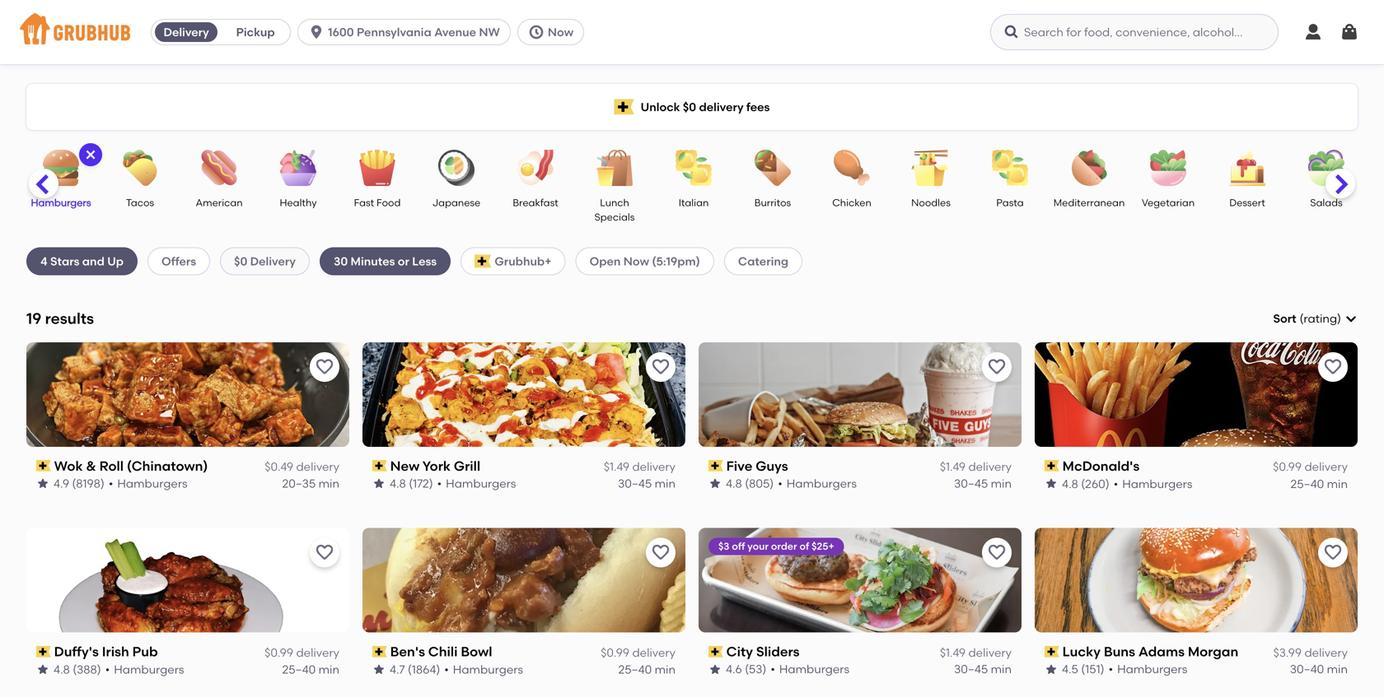 Task type: locate. For each thing, give the bounding box(es) containing it.
city sliders
[[726, 644, 800, 661]]

1 horizontal spatial grubhub plus flag logo image
[[614, 99, 634, 115]]

catering
[[738, 254, 789, 268]]

)
[[1337, 312, 1341, 326]]

none field containing sort
[[1273, 311, 1358, 327]]

4.8 down five
[[726, 477, 742, 491]]

(1864)
[[408, 663, 440, 677]]

30–45 min for new york grill
[[618, 477, 676, 491]]

(
[[1300, 312, 1304, 326]]

• hamburgers down wok & roll (chinatown)
[[109, 477, 188, 491]]

subscription pass image for lucky buns adams morgan
[[1045, 647, 1059, 658]]

star icon image left 4.5
[[1045, 664, 1058, 677]]

unlock
[[641, 100, 680, 114]]

pub
[[132, 644, 158, 661]]

4.9 (8198)
[[54, 477, 105, 491]]

roll
[[99, 458, 124, 474]]

$1.49 delivery for city sliders
[[940, 646, 1012, 660]]

4.7
[[390, 663, 405, 677]]

subscription pass image for wok & roll (chinatown)
[[36, 461, 51, 472]]

0 horizontal spatial 25–40
[[282, 663, 316, 677]]

• for city sliders
[[771, 663, 775, 677]]

• down 'duffy's irish pub'
[[105, 663, 110, 677]]

wok
[[54, 458, 83, 474]]

min for wok & roll (chinatown)
[[319, 477, 339, 491]]

2 horizontal spatial 25–40 min
[[1291, 477, 1348, 491]]

open
[[590, 254, 621, 268]]

delivery for new york grill
[[632, 460, 676, 474]]

• hamburgers down mcdonald's
[[1114, 477, 1193, 491]]

subscription pass image left mcdonald's
[[1045, 461, 1059, 472]]

save this restaurant image
[[651, 357, 671, 377], [1323, 357, 1343, 377], [315, 544, 335, 563], [651, 544, 671, 563], [1323, 544, 1343, 563]]

lucky buns adams morgan
[[1063, 644, 1239, 661]]

svg image inside now button
[[528, 24, 545, 40]]

star icon image for wok & roll (chinatown)
[[36, 478, 49, 491]]

$1.49 for five guys
[[940, 460, 966, 474]]

noodles image
[[902, 150, 960, 186]]

subscription pass image left duffy's
[[36, 647, 51, 658]]

and
[[82, 254, 105, 268]]

(5:19pm)
[[652, 254, 700, 268]]

• hamburgers
[[109, 477, 188, 491], [437, 477, 516, 491], [778, 477, 857, 491], [1114, 477, 1193, 491], [105, 663, 184, 677], [444, 663, 523, 677], [771, 663, 850, 677], [1109, 663, 1188, 677]]

• right (151) at the right of page
[[1109, 663, 1113, 677]]

1 vertical spatial now
[[624, 254, 649, 268]]

save this restaurant button for mcdonald's
[[1318, 352, 1348, 382]]

25–40 min for mcdonald's
[[1291, 477, 1348, 491]]

ben's
[[390, 644, 425, 661]]

hamburgers for mcdonald's
[[1122, 477, 1193, 491]]

star icon image for city sliders
[[709, 664, 722, 677]]

save this restaurant button for five guys
[[982, 352, 1012, 382]]

1 horizontal spatial delivery
[[250, 254, 296, 268]]

4.8 down duffy's
[[54, 663, 70, 677]]

hamburgers down bowl
[[453, 663, 523, 677]]

• hamburgers down lucky buns adams morgan
[[1109, 663, 1188, 677]]

min for new york grill
[[655, 477, 676, 491]]

subscription pass image for city sliders
[[709, 647, 723, 658]]

2 horizontal spatial $0.99
[[1273, 460, 1302, 474]]

20–35 min
[[282, 477, 339, 491]]

$0.99 delivery for mcdonald's
[[1273, 460, 1348, 474]]

0 horizontal spatial delivery
[[164, 25, 209, 39]]

$0.99 delivery
[[1273, 460, 1348, 474], [265, 646, 339, 660], [601, 646, 676, 660]]

hamburgers down grill
[[446, 477, 516, 491]]

$1.49 delivery for five guys
[[940, 460, 1012, 474]]

4.6
[[726, 663, 742, 677]]

save this restaurant image for ben's chili bowl
[[651, 544, 671, 563]]

2 horizontal spatial svg image
[[1304, 22, 1323, 42]]

buns
[[1104, 644, 1135, 661]]

star icon image left 4.8 (805)
[[709, 478, 722, 491]]

None field
[[1273, 311, 1358, 327]]

(260)
[[1081, 477, 1110, 491]]

save this restaurant button
[[310, 352, 339, 382], [646, 352, 676, 382], [982, 352, 1012, 382], [1318, 352, 1348, 382], [310, 539, 339, 568], [646, 539, 676, 568], [982, 539, 1012, 568], [1318, 539, 1348, 568]]

• hamburgers down grill
[[437, 477, 516, 491]]

• for new york grill
[[437, 477, 442, 491]]

$0 right offers at the top left of the page
[[234, 254, 247, 268]]

salads image
[[1298, 150, 1355, 186]]

new york grill logo image
[[363, 343, 686, 447]]

30–45 min for city sliders
[[954, 663, 1012, 677]]

save this restaurant image for duffy's irish pub
[[315, 544, 335, 563]]

save this restaurant image for wok & roll (chinatown)
[[315, 357, 335, 377]]

$1.49 delivery for new york grill
[[604, 460, 676, 474]]

4.8 left (260) on the right
[[1062, 477, 1078, 491]]

delivery inside button
[[164, 25, 209, 39]]

lunch specials image
[[586, 150, 644, 186]]

delivery
[[699, 100, 744, 114], [296, 460, 339, 474], [632, 460, 676, 474], [969, 460, 1012, 474], [1305, 460, 1348, 474], [296, 646, 339, 660], [632, 646, 676, 660], [969, 646, 1012, 660], [1305, 646, 1348, 660]]

york
[[422, 458, 451, 474]]

city
[[726, 644, 753, 661]]

subscription pass image left five
[[709, 461, 723, 472]]

1 horizontal spatial 25–40 min
[[618, 663, 676, 677]]

• hamburgers for ben's chili bowl
[[444, 663, 523, 677]]

pickup button
[[221, 19, 290, 45]]

burritos
[[755, 197, 791, 209]]

breakfast image
[[507, 150, 564, 186]]

$1.49
[[604, 460, 630, 474], [940, 460, 966, 474], [940, 646, 966, 660]]

30–40 min
[[1290, 663, 1348, 677]]

italian image
[[665, 150, 723, 186]]

min for lucky buns adams morgan
[[1327, 663, 1348, 677]]

$1.49 for new york grill
[[604, 460, 630, 474]]

0 horizontal spatial $0.99
[[265, 646, 293, 660]]

hamburgers down mcdonald's
[[1122, 477, 1193, 491]]

• for wok & roll (chinatown)
[[109, 477, 113, 491]]

1 horizontal spatial $0
[[683, 100, 696, 114]]

1 vertical spatial $0
[[234, 254, 247, 268]]

2 horizontal spatial $0.99 delivery
[[1273, 460, 1348, 474]]

star icon image for mcdonald's
[[1045, 478, 1058, 491]]

save this restaurant button for new york grill
[[646, 352, 676, 382]]

1 horizontal spatial svg image
[[528, 24, 545, 40]]

4.5
[[1062, 663, 1078, 677]]

svg image
[[1340, 22, 1360, 42], [308, 24, 325, 40], [1004, 24, 1020, 40], [1345, 312, 1358, 326]]

30–45 for five guys
[[954, 477, 988, 491]]

30–45 min
[[618, 477, 676, 491], [954, 477, 1012, 491], [954, 663, 1012, 677]]

$0
[[683, 100, 696, 114], [234, 254, 247, 268]]

hamburgers down (chinatown)
[[117, 477, 188, 491]]

4.8
[[390, 477, 406, 491], [726, 477, 742, 491], [1062, 477, 1078, 491], [54, 663, 70, 677]]

2 horizontal spatial 25–40
[[1291, 477, 1324, 491]]

30–45 min for five guys
[[954, 477, 1012, 491]]

grubhub plus flag logo image left grubhub+
[[475, 255, 491, 268]]

min for five guys
[[991, 477, 1012, 491]]

30–45 for city sliders
[[954, 663, 988, 677]]

grubhub plus flag logo image
[[614, 99, 634, 115], [475, 255, 491, 268]]

hamburgers down the "pub"
[[114, 663, 184, 677]]

bowl
[[461, 644, 492, 661]]

hamburgers down hamburgers image
[[31, 197, 91, 209]]

1 horizontal spatial $0.99
[[601, 646, 630, 660]]

chili
[[428, 644, 458, 661]]

1 horizontal spatial $0.99 delivery
[[601, 646, 676, 660]]

• hamburgers for five guys
[[778, 477, 857, 491]]

• right (260) on the right
[[1114, 477, 1118, 491]]

guys
[[756, 458, 788, 474]]

•
[[109, 477, 113, 491], [437, 477, 442, 491], [778, 477, 783, 491], [1114, 477, 1118, 491], [105, 663, 110, 677], [444, 663, 449, 677], [771, 663, 775, 677], [1109, 663, 1113, 677]]

lucky buns adams morgan logo image
[[1035, 529, 1358, 633]]

less
[[412, 254, 437, 268]]

subscription pass image
[[709, 461, 723, 472], [36, 647, 51, 658], [709, 647, 723, 658]]

• hamburgers down the "pub"
[[105, 663, 184, 677]]

lunch specials
[[595, 197, 635, 223]]

min
[[319, 477, 339, 491], [655, 477, 676, 491], [991, 477, 1012, 491], [1327, 477, 1348, 491], [319, 663, 339, 677], [655, 663, 676, 677], [991, 663, 1012, 677], [1327, 663, 1348, 677]]

• hamburgers down guys
[[778, 477, 857, 491]]

• down chili
[[444, 663, 449, 677]]

$0.99
[[1273, 460, 1302, 474], [265, 646, 293, 660], [601, 646, 630, 660]]

4.8 down new
[[390, 477, 406, 491]]

subscription pass image left new
[[372, 461, 387, 472]]

0 vertical spatial now
[[548, 25, 574, 39]]

4.7 (1864)
[[390, 663, 440, 677]]

0 vertical spatial grubhub plus flag logo image
[[614, 99, 634, 115]]

tacos image
[[111, 150, 169, 186]]

25–40
[[1291, 477, 1324, 491], [282, 663, 316, 677], [618, 663, 652, 677]]

• hamburgers for duffy's irish pub
[[105, 663, 184, 677]]

• for ben's chili bowl
[[444, 663, 449, 677]]

hamburgers
[[31, 197, 91, 209], [117, 477, 188, 491], [446, 477, 516, 491], [787, 477, 857, 491], [1122, 477, 1193, 491], [114, 663, 184, 677], [453, 663, 523, 677], [779, 663, 850, 677], [1117, 663, 1188, 677]]

star icon image left 4.7
[[372, 664, 386, 677]]

subscription pass image left lucky
[[1045, 647, 1059, 658]]

0 horizontal spatial svg image
[[84, 148, 97, 161]]

offers
[[162, 254, 196, 268]]

0 horizontal spatial grubhub plus flag logo image
[[475, 255, 491, 268]]

• down roll
[[109, 477, 113, 491]]

svg image
[[1304, 22, 1323, 42], [528, 24, 545, 40], [84, 148, 97, 161]]

five guys
[[726, 458, 788, 474]]

star icon image left 4.6
[[709, 664, 722, 677]]

minutes
[[351, 254, 395, 268]]

star icon image left '4.9'
[[36, 478, 49, 491]]

subscription pass image left ben's
[[372, 647, 387, 658]]

your
[[748, 541, 769, 553]]

burritos image
[[744, 150, 802, 186]]

grubhub plus flag logo image for unlock $0 delivery fees
[[614, 99, 634, 115]]

1 horizontal spatial 25–40
[[618, 663, 652, 677]]

• hamburgers down the sliders
[[771, 663, 850, 677]]

subscription pass image
[[36, 461, 51, 472], [372, 461, 387, 472], [1045, 461, 1059, 472], [372, 647, 387, 658], [1045, 647, 1059, 658]]

0 horizontal spatial 25–40 min
[[282, 663, 339, 677]]

4.8 for mcdonald's
[[1062, 477, 1078, 491]]

star icon image left 4.8 (172)
[[372, 478, 386, 491]]

• for lucky buns adams morgan
[[1109, 663, 1113, 677]]

delivery for five guys
[[969, 460, 1012, 474]]

subscription pass image left wok
[[36, 461, 51, 472]]

now
[[548, 25, 574, 39], [624, 254, 649, 268]]

19
[[26, 310, 41, 328]]

hamburgers down lucky buns adams morgan
[[1117, 663, 1188, 677]]

american image
[[190, 150, 248, 186]]

0 horizontal spatial now
[[548, 25, 574, 39]]

star icon image left 4.8 (388) at bottom
[[36, 664, 49, 677]]

1600 pennsylvania avenue nw
[[328, 25, 500, 39]]

0 vertical spatial delivery
[[164, 25, 209, 39]]

• right '(53)'
[[771, 663, 775, 677]]

• hamburgers down bowl
[[444, 663, 523, 677]]

• hamburgers for mcdonald's
[[1114, 477, 1193, 491]]

grubhub plus flag logo image left unlock
[[614, 99, 634, 115]]

4.8 for five guys
[[726, 477, 742, 491]]

• hamburgers for lucky buns adams morgan
[[1109, 663, 1188, 677]]

$0 right unlock
[[683, 100, 696, 114]]

Search for food, convenience, alcohol... search field
[[990, 14, 1279, 50]]

duffy's irish pub
[[54, 644, 158, 661]]

hamburgers for duffy's irish pub
[[114, 663, 184, 677]]

star icon image
[[36, 478, 49, 491], [372, 478, 386, 491], [709, 478, 722, 491], [1045, 478, 1058, 491], [36, 664, 49, 677], [372, 664, 386, 677], [709, 664, 722, 677], [1045, 664, 1058, 677]]

now right nw
[[548, 25, 574, 39]]

delivery for mcdonald's
[[1305, 460, 1348, 474]]

delivery left the pickup button
[[164, 25, 209, 39]]

hamburgers down guys
[[787, 477, 857, 491]]

4.8 (172)
[[390, 477, 433, 491]]

delivery down healthy
[[250, 254, 296, 268]]

star icon image left 4.8 (260) at the right bottom of page
[[1045, 478, 1058, 491]]

subscription pass image left city
[[709, 647, 723, 658]]

now right open
[[624, 254, 649, 268]]

pickup
[[236, 25, 275, 39]]

save this restaurant button for ben's chili bowl
[[646, 539, 676, 568]]

save this restaurant image
[[315, 357, 335, 377], [987, 357, 1007, 377], [987, 544, 1007, 563]]

min for mcdonald's
[[1327, 477, 1348, 491]]

1 vertical spatial grubhub plus flag logo image
[[475, 255, 491, 268]]

• down york
[[437, 477, 442, 491]]

hamburgers down the sliders
[[779, 663, 850, 677]]

0 horizontal spatial $0.99 delivery
[[265, 646, 339, 660]]

• down guys
[[778, 477, 783, 491]]

order
[[771, 541, 797, 553]]

$0.99 for duffy's irish pub
[[265, 646, 293, 660]]

duffy's
[[54, 644, 99, 661]]



Task type: describe. For each thing, give the bounding box(es) containing it.
1600 pennsylvania avenue nw button
[[298, 19, 517, 45]]

breakfast
[[513, 197, 558, 209]]

nw
[[479, 25, 500, 39]]

subscription pass image for ben's chili bowl
[[372, 647, 387, 658]]

now inside button
[[548, 25, 574, 39]]

(53)
[[745, 663, 767, 677]]

hamburgers for new york grill
[[446, 477, 516, 491]]

0 vertical spatial $0
[[683, 100, 696, 114]]

subscription pass image for mcdonald's
[[1045, 461, 1059, 472]]

subscription pass image for duffy's irish pub
[[36, 647, 51, 658]]

five guys logo image
[[699, 343, 1022, 447]]

fast food
[[354, 197, 401, 209]]

mcdonald's
[[1063, 458, 1140, 474]]

japanese image
[[428, 150, 485, 186]]

$3.99
[[1274, 646, 1302, 660]]

fast food image
[[349, 150, 406, 186]]

• for duffy's irish pub
[[105, 663, 110, 677]]

$0.99 delivery for ben's chili bowl
[[601, 646, 676, 660]]

american
[[196, 197, 243, 209]]

save this restaurant image for lucky buns adams morgan
[[1323, 544, 1343, 563]]

chicken image
[[823, 150, 881, 186]]

4.8 (805)
[[726, 477, 774, 491]]

hamburgers for city sliders
[[779, 663, 850, 677]]

morgan
[[1188, 644, 1239, 661]]

save this restaurant image for new york grill
[[651, 357, 671, 377]]

0 horizontal spatial $0
[[234, 254, 247, 268]]

duffy's irish pub logo image
[[26, 529, 349, 633]]

1 vertical spatial delivery
[[250, 254, 296, 268]]

food
[[377, 197, 401, 209]]

open now (5:19pm)
[[590, 254, 700, 268]]

hamburgers for lucky buns adams morgan
[[1117, 663, 1188, 677]]

unlock $0 delivery fees
[[641, 100, 770, 114]]

save this restaurant button for wok & roll (chinatown)
[[310, 352, 339, 382]]

five
[[726, 458, 753, 474]]

mediterranean image
[[1060, 150, 1118, 186]]

specials
[[595, 211, 635, 223]]

wok & roll (chinatown) logo image
[[26, 343, 349, 447]]

pennsylvania
[[357, 25, 432, 39]]

save this restaurant image for mcdonald's
[[1323, 357, 1343, 377]]

save this restaurant button for lucky buns adams morgan
[[1318, 539, 1348, 568]]

fees
[[746, 100, 770, 114]]

vegetarian image
[[1140, 150, 1197, 186]]

min for city sliders
[[991, 663, 1012, 677]]

save this restaurant button for duffy's irish pub
[[310, 539, 339, 568]]

delivery button
[[152, 19, 221, 45]]

grubhub+
[[495, 254, 552, 268]]

lunch
[[600, 197, 629, 209]]

25–40 for ben's chili bowl
[[618, 663, 652, 677]]

hamburgers for five guys
[[787, 477, 857, 491]]

mediterranean
[[1054, 197, 1125, 209]]

• hamburgers for city sliders
[[771, 663, 850, 677]]

4.8 (388)
[[54, 663, 101, 677]]

mcdonald's logo image
[[1035, 343, 1358, 447]]

subscription pass image for five guys
[[709, 461, 723, 472]]

pasta image
[[981, 150, 1039, 186]]

ben's chili bowl
[[390, 644, 492, 661]]

sort ( rating )
[[1273, 312, 1341, 326]]

hamburgers image
[[32, 150, 90, 186]]

$3.99 delivery
[[1274, 646, 1348, 660]]

delivery for duffy's irish pub
[[296, 646, 339, 660]]

svg image inside "field"
[[1345, 312, 1358, 326]]

$0.99 delivery for duffy's irish pub
[[265, 646, 339, 660]]

$0.99 for mcdonald's
[[1273, 460, 1302, 474]]

vegetarian
[[1142, 197, 1195, 209]]

4.8 (260)
[[1062, 477, 1110, 491]]

1 horizontal spatial now
[[624, 254, 649, 268]]

$1.49 for city sliders
[[940, 646, 966, 660]]

japanese
[[432, 197, 481, 209]]

save this restaurant image for five guys
[[987, 357, 1007, 377]]

fast
[[354, 197, 374, 209]]

25–40 min for duffy's irish pub
[[282, 663, 339, 677]]

off
[[732, 541, 745, 553]]

dessert image
[[1219, 150, 1276, 186]]

dessert
[[1230, 197, 1265, 209]]

4.8 for new york grill
[[390, 477, 406, 491]]

hamburgers for ben's chili bowl
[[453, 663, 523, 677]]

avenue
[[434, 25, 476, 39]]

star icon image for ben's chili bowl
[[372, 664, 386, 677]]

(chinatown)
[[127, 458, 208, 474]]

4.6 (53)
[[726, 663, 767, 677]]

$0 delivery
[[234, 254, 296, 268]]

italian
[[679, 197, 709, 209]]

salads
[[1310, 197, 1343, 209]]

&
[[86, 458, 96, 474]]

25–40 min for ben's chili bowl
[[618, 663, 676, 677]]

new york grill
[[390, 458, 481, 474]]

(151)
[[1081, 663, 1105, 677]]

sort
[[1273, 312, 1297, 326]]

$0.99 for ben's chili bowl
[[601, 646, 630, 660]]

city sliders logo image
[[699, 529, 1022, 633]]

30–45 for new york grill
[[618, 477, 652, 491]]

up
[[107, 254, 124, 268]]

star icon image for duffy's irish pub
[[36, 664, 49, 677]]

healthy
[[280, 197, 317, 209]]

star icon image for five guys
[[709, 478, 722, 491]]

star icon image for new york grill
[[372, 478, 386, 491]]

chicken
[[832, 197, 872, 209]]

4 stars and up
[[40, 254, 124, 268]]

(8198)
[[72, 477, 105, 491]]

or
[[398, 254, 409, 268]]

• for five guys
[[778, 477, 783, 491]]

$0.49
[[265, 460, 293, 474]]

irish
[[102, 644, 129, 661]]

lucky
[[1063, 644, 1101, 661]]

tacos
[[126, 197, 154, 209]]

delivery for ben's chili bowl
[[632, 646, 676, 660]]

ben's chili bowl logo image
[[363, 529, 686, 633]]

results
[[45, 310, 94, 328]]

4.5 (151)
[[1062, 663, 1105, 677]]

4.8 for duffy's irish pub
[[54, 663, 70, 677]]

svg image inside 1600 pennsylvania avenue nw button
[[308, 24, 325, 40]]

delivery for wok & roll (chinatown)
[[296, 460, 339, 474]]

• hamburgers for wok & roll (chinatown)
[[109, 477, 188, 491]]

delivery for lucky buns adams morgan
[[1305, 646, 1348, 660]]

30
[[334, 254, 348, 268]]

min for ben's chili bowl
[[655, 663, 676, 677]]

delivery for city sliders
[[969, 646, 1012, 660]]

wok & roll (chinatown)
[[54, 458, 208, 474]]

main navigation navigation
[[0, 0, 1384, 64]]

25–40 for mcdonald's
[[1291, 477, 1324, 491]]

star icon image for lucky buns adams morgan
[[1045, 664, 1058, 677]]

grubhub plus flag logo image for grubhub+
[[475, 255, 491, 268]]

healthy image
[[269, 150, 327, 186]]

pasta
[[996, 197, 1024, 209]]

25–40 for duffy's irish pub
[[282, 663, 316, 677]]

min for duffy's irish pub
[[319, 663, 339, 677]]

new
[[390, 458, 420, 474]]

$3
[[718, 541, 730, 553]]

(388)
[[73, 663, 101, 677]]

now button
[[517, 19, 591, 45]]

20–35
[[282, 477, 316, 491]]

4.9
[[54, 477, 69, 491]]

subscription pass image for new york grill
[[372, 461, 387, 472]]

sliders
[[756, 644, 800, 661]]

noodles
[[911, 197, 951, 209]]

• hamburgers for new york grill
[[437, 477, 516, 491]]

19 results
[[26, 310, 94, 328]]

$25+
[[812, 541, 834, 553]]

4
[[40, 254, 48, 268]]

adams
[[1139, 644, 1185, 661]]

(805)
[[745, 477, 774, 491]]

stars
[[50, 254, 79, 268]]

$3 off your order of $25+
[[718, 541, 834, 553]]

hamburgers for wok & roll (chinatown)
[[117, 477, 188, 491]]

grill
[[454, 458, 481, 474]]

• for mcdonald's
[[1114, 477, 1118, 491]]



Task type: vqa. For each thing, say whether or not it's contained in the screenshot.
the NW
yes



